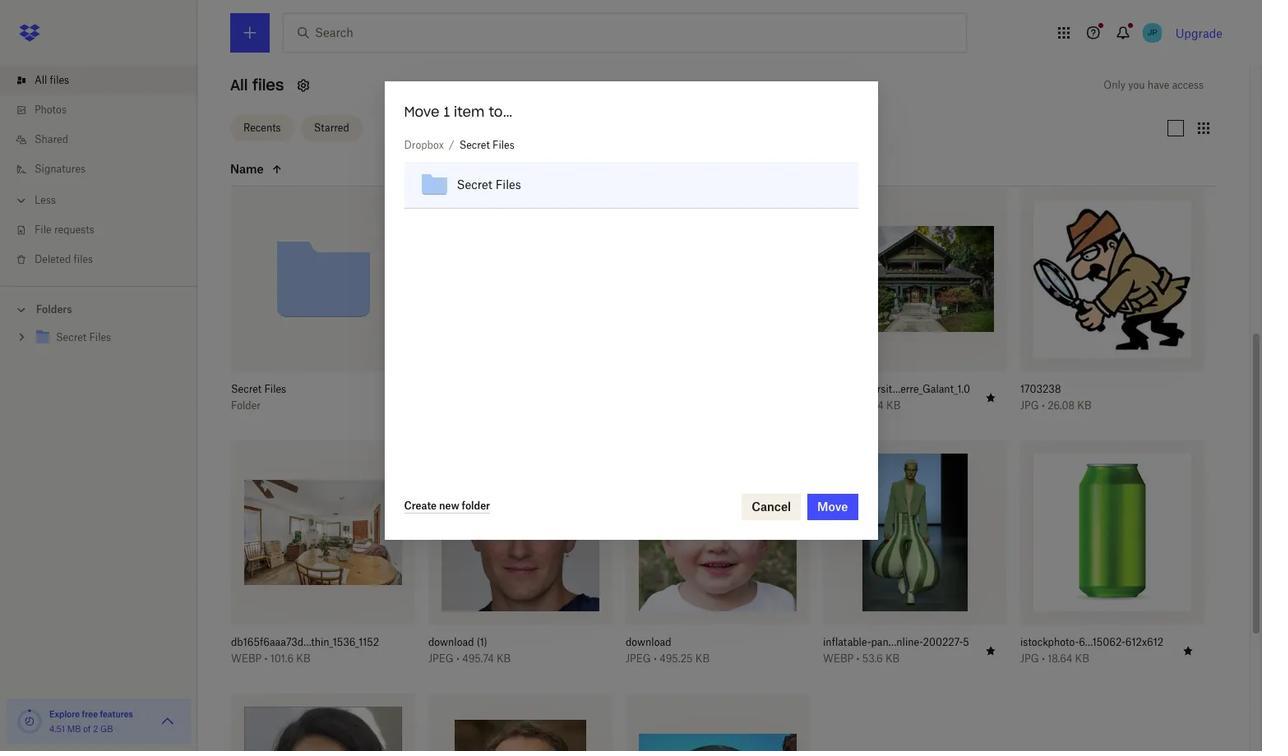 Task type: describe. For each thing, give the bounding box(es) containing it.
folders button
[[0, 297, 197, 322]]

file, 52f9044b7e2655d26eb85c0b2abdc392-uncropped_scaled_within_1536_1152.webp row
[[428, 187, 613, 424]]

gb
[[100, 724, 113, 734]]

kb inside the download jpeg • 495.25 kb
[[696, 653, 710, 665]]

signatures
[[35, 163, 86, 175]]

• inside the istockphoto-6…15062-612x612 jpg • 18.64 kb
[[1042, 653, 1045, 665]]

name button
[[230, 160, 368, 180]]

file, istockphoto-610015062-612x612.jpg row
[[1021, 440, 1205, 677]]

create
[[404, 500, 437, 512]]

recents button
[[230, 116, 294, 142]]

• inside the download jpeg • 495.25 kb
[[654, 653, 657, 665]]

shared link
[[13, 125, 197, 155]]

folders
[[36, 303, 72, 316]]

dropbox
[[404, 139, 444, 152]]

files for secret files
[[496, 178, 521, 192]]

download (1) jpeg • 495.74 kb
[[428, 636, 511, 665]]

4570_universit…erre_galant_1.0
[[823, 383, 970, 395]]

612x612
[[1126, 636, 1164, 648]]

only
[[1104, 79, 1126, 91]]

1 horizontal spatial all
[[230, 76, 248, 95]]

less image
[[13, 192, 30, 209]]

101.6
[[270, 653, 294, 665]]

file, 4570_university_ave____pierre_galant_1.0.jpg row
[[823, 187, 1007, 424]]

4570_universit…erre_galant_1.0 jpg • 260.44 kb
[[823, 383, 970, 412]]

jpeg inside download (1) jpeg • 495.74 kb
[[428, 653, 454, 665]]

6…15062-
[[1079, 636, 1126, 648]]

file, the_sphere_at_the_venetian_resort_(53098837453).jpg row
[[626, 694, 810, 752]]

file, 2015-09-30-image-6.webp row
[[626, 187, 810, 424]]

secret files table
[[404, 162, 858, 209]]

1 cell from the left
[[804, 162, 831, 209]]

folder
[[462, 500, 490, 512]]

all files link
[[13, 66, 197, 95]]

all files inside all files link
[[35, 74, 69, 86]]

secret files button
[[231, 383, 379, 396]]

download jpeg • 495.25 kb
[[626, 636, 710, 665]]

new
[[439, 500, 459, 512]]

file
[[35, 224, 52, 236]]

you
[[1129, 79, 1145, 91]]

mb
[[67, 724, 81, 734]]

0 vertical spatial files
[[493, 139, 515, 152]]

260.44
[[850, 399, 884, 412]]

jpg for jpg • 260.44 kb
[[823, 399, 842, 412]]

200227-
[[923, 636, 963, 648]]

of
[[83, 724, 91, 734]]

explore free features 4.51 mb of 2 gb
[[49, 710, 133, 734]]

photos
[[35, 104, 67, 116]]

dropbox image
[[13, 16, 46, 49]]

move button
[[808, 494, 858, 520]]

inflatable-pan…nline-200227-5 button
[[823, 636, 971, 649]]

• inside db165f6aaa73d…thin_1536_1152 webp • 101.6 kb
[[264, 653, 268, 665]]

create new folder button
[[404, 500, 490, 514]]

kb inside download (1) jpeg • 495.74 kb
[[497, 653, 511, 665]]

secret for secret files
[[457, 178, 493, 192]]

file, download.jpeg row
[[626, 440, 810, 677]]

move 1 item to…
[[404, 104, 513, 120]]

shared
[[35, 133, 68, 146]]

db165f6aaa73d…thin_1536_1152 button
[[231, 636, 379, 649]]

secret files row
[[404, 162, 858, 209]]

0 vertical spatial secret
[[459, 139, 490, 152]]

all inside list item
[[35, 74, 47, 86]]

deleted
[[35, 253, 71, 266]]

download for •
[[626, 636, 672, 648]]

create new folder
[[404, 500, 490, 512]]

• inside download (1) jpeg • 495.74 kb
[[456, 653, 460, 665]]

download button
[[626, 636, 774, 649]]

1703238 jpg • 26.08 kb
[[1021, 383, 1092, 412]]

2 cell from the left
[[831, 162, 858, 209]]

secret files
[[457, 178, 521, 192]]

file, db165f6aaa73d95c9004256537e7037b-uncropped_scaled_within_1536_1152.webp row
[[231, 440, 415, 677]]

name
[[230, 162, 264, 176]]

pan…nline-
[[871, 636, 923, 648]]

file, 1703238.jpg row
[[1021, 187, 1205, 424]]

files for all files link
[[50, 74, 69, 86]]

deleted files
[[35, 253, 93, 266]]



Task type: vqa. For each thing, say whether or not it's contained in the screenshot.
the middle files
yes



Task type: locate. For each thing, give the bounding box(es) containing it.
free
[[82, 710, 98, 720]]

istockphoto-
[[1021, 636, 1079, 648]]

move for move 1 item to…
[[404, 104, 440, 120]]

recents
[[243, 122, 281, 134]]

requests
[[54, 224, 94, 236]]

• left '53.6'
[[857, 653, 860, 665]]

secret files folder
[[231, 383, 286, 412]]

secret
[[459, 139, 490, 152], [457, 178, 493, 192], [231, 383, 262, 395]]

files inside secret files folder
[[264, 383, 286, 395]]

2 horizontal spatial files
[[252, 76, 284, 95]]

file, inflatable-pants-today-inline-200227-5.webp row
[[823, 440, 1007, 677]]

to…
[[489, 104, 513, 120]]

files inside list item
[[50, 74, 69, 86]]

/
[[449, 139, 454, 152]]

•
[[845, 399, 848, 412], [1042, 399, 1045, 412], [264, 653, 268, 665], [456, 653, 460, 665], [654, 653, 657, 665], [857, 653, 860, 665], [1042, 653, 1045, 665]]

0 horizontal spatial jpeg
[[428, 653, 454, 665]]

download inside download (1) jpeg • 495.74 kb
[[428, 636, 474, 648]]

26.08
[[1048, 399, 1075, 412]]

move inside move button
[[817, 500, 848, 514]]

secret inside secret files folder
[[231, 383, 262, 395]]

webp
[[231, 653, 262, 665], [823, 653, 854, 665]]

kb inside the istockphoto-6…15062-612x612 jpg • 18.64 kb
[[1075, 653, 1090, 665]]

dropbox link
[[404, 138, 444, 154]]

download (1) button
[[428, 636, 576, 649]]

2 jpeg from the left
[[626, 653, 651, 665]]

secret inside row group
[[457, 178, 493, 192]]

move
[[404, 104, 440, 120], [817, 500, 848, 514]]

files up recents
[[252, 76, 284, 95]]

webp inside inflatable-pan…nline-200227-5 webp • 53.6 kb
[[823, 653, 854, 665]]

1 vertical spatial move
[[817, 500, 848, 514]]

cell
[[804, 162, 831, 209], [831, 162, 858, 209]]

kb down istockphoto-6…15062-612x612 'button'
[[1075, 653, 1090, 665]]

all files
[[35, 74, 69, 86], [230, 76, 284, 95]]

jpg inside 1703238 jpg • 26.08 kb
[[1021, 399, 1039, 412]]

0 horizontal spatial move
[[404, 104, 440, 120]]

secret up folder
[[231, 383, 262, 395]]

jpg inside 4570_universit…erre_galant_1.0 jpg • 260.44 kb
[[823, 399, 842, 412]]

all up photos
[[35, 74, 47, 86]]

cancel button
[[742, 494, 801, 520]]

0 horizontal spatial all
[[35, 74, 47, 86]]

jpeg
[[428, 653, 454, 665], [626, 653, 651, 665]]

jpg down 1703238
[[1021, 399, 1039, 412]]

move right cancel
[[817, 500, 848, 514]]

kb down 4570_universit…erre_galant_1.0 button
[[887, 399, 901, 412]]

all files up photos
[[35, 74, 69, 86]]

folder
[[231, 399, 261, 412]]

file, download (1).jpeg row
[[428, 440, 613, 677]]

2 vertical spatial files
[[264, 383, 286, 395]]

secret right / in the top of the page
[[459, 139, 490, 152]]

4.51
[[49, 724, 65, 734]]

18.64
[[1048, 653, 1073, 665]]

files
[[50, 74, 69, 86], [252, 76, 284, 95], [74, 253, 93, 266]]

download
[[428, 636, 474, 648], [626, 636, 672, 648]]

folder, secret files row
[[231, 187, 415, 424]]

1 webp from the left
[[231, 653, 262, 665]]

download for jpeg
[[428, 636, 474, 648]]

files for secret files folder
[[264, 383, 286, 395]]

all up recents
[[230, 76, 248, 95]]

file requests link
[[13, 215, 197, 245]]

1 horizontal spatial files
[[74, 253, 93, 266]]

less
[[35, 194, 56, 206]]

upgrade
[[1176, 26, 1223, 40]]

kb inside db165f6aaa73d…thin_1536_1152 webp • 101.6 kb
[[296, 653, 311, 665]]

• down 1703238
[[1042, 399, 1045, 412]]

secret for secret files folder
[[231, 383, 262, 395]]

kb inside 1703238 jpg • 26.08 kb
[[1078, 399, 1092, 412]]

jpeg left 495.74 on the bottom
[[428, 653, 454, 665]]

inflatable-
[[823, 636, 871, 648]]

kb down db165f6aaa73d…thin_1536_1152 button
[[296, 653, 311, 665]]

files inside secret files row
[[496, 178, 521, 192]]

• left 495.25
[[654, 653, 657, 665]]

webp down inflatable-
[[823, 653, 854, 665]]

1 horizontal spatial webp
[[823, 653, 854, 665]]

all files up recents
[[230, 76, 284, 95]]

istockphoto-6…15062-612x612 button
[[1021, 636, 1169, 649]]

db165f6aaa73d…thin_1536_1152
[[231, 636, 379, 648]]

starred button
[[301, 116, 363, 142]]

kb down download (1) button
[[497, 653, 511, 665]]

download left '(1)'
[[428, 636, 474, 648]]

deleted files link
[[13, 245, 197, 275]]

db165f6aaa73d…thin_1536_1152 webp • 101.6 kb
[[231, 636, 379, 665]]

1 horizontal spatial move
[[817, 500, 848, 514]]

2 webp from the left
[[823, 653, 854, 665]]

all files list item
[[0, 66, 197, 95]]

all
[[35, 74, 47, 86], [230, 76, 248, 95]]

move for move
[[817, 500, 848, 514]]

item
[[454, 104, 485, 120]]

webp left 101.6 at the left bottom
[[231, 653, 262, 665]]

files up photos
[[50, 74, 69, 86]]

495.74
[[462, 653, 494, 665]]

kb down inflatable-pan…nline-200227-5 button
[[886, 653, 900, 665]]

1 jpeg from the left
[[428, 653, 454, 665]]

move 1 item to… dialog
[[384, 82, 878, 540]]

jpg down istockphoto-
[[1021, 653, 1039, 665]]

secret files row group
[[404, 162, 858, 209]]

• inside 4570_universit…erre_galant_1.0 jpg • 260.44 kb
[[845, 399, 848, 412]]

0 vertical spatial move
[[404, 104, 440, 120]]

files
[[493, 139, 515, 152], [496, 178, 521, 192], [264, 383, 286, 395]]

jpg for jpg • 26.08 kb
[[1021, 399, 1039, 412]]

secret down dropbox / secret files
[[457, 178, 493, 192]]

features
[[100, 710, 133, 720]]

1 vertical spatial files
[[496, 178, 521, 192]]

webp inside db165f6aaa73d…thin_1536_1152 webp • 101.6 kb
[[231, 653, 262, 665]]

0 horizontal spatial download
[[428, 636, 474, 648]]

file requests
[[35, 224, 94, 236]]

cancel
[[752, 500, 791, 514]]

file, screenshot 2023-11-13 at 10.51.08 am.png row
[[428, 694, 613, 752]]

• left 101.6 at the left bottom
[[264, 653, 268, 665]]

53.6
[[862, 653, 883, 665]]

file, screenshot 2023-10-19 at 9.45.56 am.png row
[[231, 694, 415, 752]]

quota usage element
[[16, 709, 43, 735]]

5
[[963, 636, 969, 648]]

1 download from the left
[[428, 636, 474, 648]]

download inside the download jpeg • 495.25 kb
[[626, 636, 672, 648]]

have
[[1148, 79, 1170, 91]]

0 horizontal spatial webp
[[231, 653, 262, 665]]

list
[[0, 56, 197, 286]]

explore
[[49, 710, 80, 720]]

495.25
[[660, 653, 693, 665]]

• inside inflatable-pan…nline-200227-5 webp • 53.6 kb
[[857, 653, 860, 665]]

move left 1
[[404, 104, 440, 120]]

list containing all files
[[0, 56, 197, 286]]

1 horizontal spatial all files
[[230, 76, 284, 95]]

inflatable-pan…nline-200227-5 webp • 53.6 kb
[[823, 636, 969, 665]]

files for deleted files link
[[74, 253, 93, 266]]

• left 260.44
[[845, 399, 848, 412]]

name column header
[[230, 160, 395, 180]]

kb inside 4570_universit…erre_galant_1.0 jpg • 260.44 kb
[[887, 399, 901, 412]]

0 horizontal spatial all files
[[35, 74, 69, 86]]

jpeg inside the download jpeg • 495.25 kb
[[626, 653, 651, 665]]

photos link
[[13, 95, 197, 125]]

2 vertical spatial secret
[[231, 383, 262, 395]]

1 vertical spatial secret
[[457, 178, 493, 192]]

download up 495.25
[[626, 636, 672, 648]]

0 horizontal spatial files
[[50, 74, 69, 86]]

jpg inside the istockphoto-6…15062-612x612 jpg • 18.64 kb
[[1021, 653, 1039, 665]]

1 horizontal spatial download
[[626, 636, 672, 648]]

1
[[444, 104, 450, 120]]

istockphoto-6…15062-612x612 jpg • 18.64 kb
[[1021, 636, 1164, 665]]

(1)
[[477, 636, 487, 648]]

jpeg left 495.25
[[626, 653, 651, 665]]

jpg left 260.44
[[823, 399, 842, 412]]

• left 18.64
[[1042, 653, 1045, 665]]

1 horizontal spatial jpeg
[[626, 653, 651, 665]]

• left 495.74 on the bottom
[[456, 653, 460, 665]]

kb down download button
[[696, 653, 710, 665]]

1703238 button
[[1021, 383, 1169, 396]]

kb down 1703238 button
[[1078, 399, 1092, 412]]

kb inside inflatable-pan…nline-200227-5 webp • 53.6 kb
[[886, 653, 900, 665]]

dropbox / secret files
[[404, 139, 515, 152]]

access
[[1172, 79, 1204, 91]]

signatures link
[[13, 155, 197, 184]]

4570_universit…erre_galant_1.0 button
[[823, 383, 971, 396]]

kb
[[887, 399, 901, 412], [1078, 399, 1092, 412], [296, 653, 311, 665], [497, 653, 511, 665], [696, 653, 710, 665], [886, 653, 900, 665], [1075, 653, 1090, 665]]

upgrade link
[[1176, 26, 1223, 40]]

jpg
[[823, 399, 842, 412], [1021, 399, 1039, 412], [1021, 653, 1039, 665]]

2
[[93, 724, 98, 734]]

starred
[[314, 122, 349, 134]]

only you have access
[[1104, 79, 1204, 91]]

2 download from the left
[[626, 636, 672, 648]]

• inside 1703238 jpg • 26.08 kb
[[1042, 399, 1045, 412]]

files right the deleted
[[74, 253, 93, 266]]

1703238
[[1021, 383, 1061, 395]]



